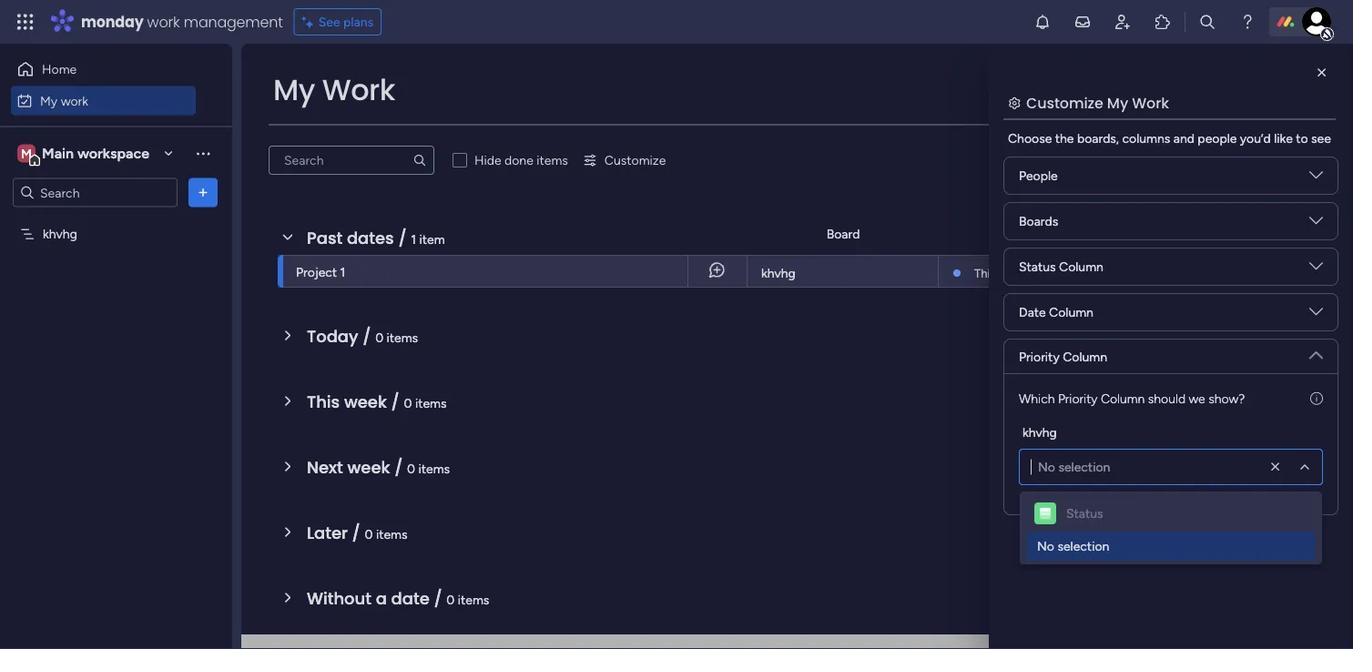 Task type: vqa. For each thing, say whether or not it's contained in the screenshot.
Date's Date
yes



Task type: locate. For each thing, give the bounding box(es) containing it.
0 vertical spatial work
[[147, 11, 180, 32]]

date
[[1263, 226, 1290, 242], [1019, 305, 1046, 320]]

status for status
[[1067, 506, 1104, 522]]

my inside main content
[[1108, 92, 1129, 113]]

main content containing past dates /
[[241, 44, 1354, 650]]

1 vertical spatial week
[[347, 456, 390, 479]]

project 1
[[296, 264, 346, 280]]

0 horizontal spatial status
[[1019, 259, 1056, 275]]

0 right today
[[375, 330, 384, 345]]

date column
[[1019, 305, 1094, 320]]

no inside khvhg group
[[1039, 460, 1056, 475]]

items right date
[[458, 592, 490, 608]]

my
[[273, 70, 315, 110], [1108, 92, 1129, 113], [40, 93, 58, 108]]

0 vertical spatial people
[[1019, 168, 1058, 184]]

09:00
[[1285, 264, 1317, 279]]

1 dapulse dropdown down arrow image from the top
[[1310, 169, 1324, 189]]

selection
[[1059, 460, 1111, 475], [1058, 539, 1110, 554]]

column
[[1060, 259, 1104, 275], [1050, 305, 1094, 320], [1063, 349, 1108, 364], [1101, 391, 1145, 406]]

my down see plans button at the top left of page
[[273, 70, 315, 110]]

column for status column
[[1060, 259, 1104, 275]]

1 horizontal spatial 1
[[411, 231, 416, 247]]

0 inside today / 0 items
[[375, 330, 384, 345]]

without
[[307, 587, 372, 610]]

work down home
[[61, 93, 88, 108]]

m
[[21, 146, 32, 161]]

1 vertical spatial no
[[1038, 539, 1055, 554]]

group
[[1003, 226, 1039, 242]]

1 vertical spatial dapulse dropdown down arrow image
[[1310, 305, 1324, 326]]

work
[[322, 70, 395, 110], [1132, 92, 1170, 113]]

1 horizontal spatial khvhg
[[762, 266, 796, 281]]

items inside later / 0 items
[[376, 527, 408, 542]]

column up date column
[[1060, 259, 1104, 275]]

work inside the my work "button"
[[61, 93, 88, 108]]

0 vertical spatial no selection
[[1039, 460, 1111, 475]]

0 horizontal spatial work
[[61, 93, 88, 108]]

this for month
[[975, 266, 996, 281]]

no
[[1039, 460, 1056, 475], [1038, 539, 1055, 554]]

dapulse dropdown down arrow image right 15,
[[1310, 260, 1324, 280]]

0 right date
[[447, 592, 455, 608]]

0
[[375, 330, 384, 345], [404, 395, 412, 411], [407, 461, 415, 476], [365, 527, 373, 542], [447, 592, 455, 608]]

1 vertical spatial customize
[[605, 153, 666, 168]]

main workspace
[[42, 145, 149, 162]]

khvhg list box
[[0, 215, 232, 496]]

my inside "button"
[[40, 93, 58, 108]]

this left month
[[975, 266, 996, 281]]

customize for customize my work
[[1027, 92, 1104, 113]]

dapulse dropdown down arrow image for which priority column should we show?
[[1310, 342, 1324, 362]]

0 vertical spatial no
[[1039, 460, 1056, 475]]

0 vertical spatial dapulse dropdown down arrow image
[[1310, 169, 1324, 189]]

work up the "columns"
[[1132, 92, 1170, 113]]

priority
[[1019, 349, 1060, 364], [1058, 391, 1098, 406]]

items up next week / 0 items
[[415, 395, 447, 411]]

2 horizontal spatial khvhg
[[1023, 425, 1057, 440]]

status
[[1019, 259, 1056, 275], [1067, 506, 1104, 522]]

today
[[307, 325, 358, 348]]

15,
[[1268, 264, 1282, 279]]

work inside main content
[[1132, 92, 1170, 113]]

am
[[1320, 264, 1338, 279]]

items right later
[[376, 527, 408, 542]]

should
[[1149, 391, 1186, 406]]

column down date column
[[1063, 349, 1108, 364]]

0 horizontal spatial date
[[1019, 305, 1046, 320]]

management
[[184, 11, 283, 32]]

0 vertical spatial priority
[[1019, 349, 1060, 364]]

dapulse dropdown down arrow image down am
[[1310, 305, 1324, 326]]

hide done items
[[475, 153, 568, 168]]

items up this week / 0 items
[[387, 330, 418, 345]]

customize button
[[576, 146, 674, 175]]

0 vertical spatial date
[[1263, 226, 1290, 242]]

customize
[[1027, 92, 1104, 113], [605, 153, 666, 168]]

2 dapulse dropdown down arrow image from the top
[[1310, 260, 1324, 280]]

0 vertical spatial selection
[[1059, 460, 1111, 475]]

people
[[1019, 168, 1058, 184], [1138, 226, 1177, 242]]

1 vertical spatial work
[[61, 93, 88, 108]]

my up 'boards,'
[[1108, 92, 1129, 113]]

2 dapulse dropdown down arrow image from the top
[[1310, 305, 1324, 326]]

/
[[398, 226, 407, 250], [363, 325, 371, 348], [391, 390, 400, 414], [395, 456, 403, 479], [352, 522, 361, 545], [434, 587, 442, 610]]

0 horizontal spatial khvhg
[[43, 226, 77, 242]]

1
[[411, 231, 416, 247], [340, 264, 346, 280]]

workspace selection element
[[17, 143, 152, 166]]

2 vertical spatial dapulse dropdown down arrow image
[[1310, 342, 1324, 362]]

week right next
[[347, 456, 390, 479]]

week
[[344, 390, 387, 414], [347, 456, 390, 479]]

a
[[376, 587, 387, 610]]

the
[[1056, 131, 1074, 146]]

2 horizontal spatial my
[[1108, 92, 1129, 113]]

home
[[42, 61, 77, 77]]

0 horizontal spatial customize
[[605, 153, 666, 168]]

3 dapulse dropdown down arrow image from the top
[[1310, 342, 1324, 362]]

my down home
[[40, 93, 58, 108]]

1 horizontal spatial this
[[975, 266, 996, 281]]

dapulse dropdown down arrow image down see
[[1310, 169, 1324, 189]]

workspace
[[77, 145, 149, 162]]

this for week
[[307, 390, 340, 414]]

date up 15,
[[1263, 226, 1290, 242]]

status column
[[1019, 259, 1104, 275]]

/ right today
[[363, 325, 371, 348]]

customize inside customize button
[[605, 153, 666, 168]]

1 vertical spatial selection
[[1058, 539, 1110, 554]]

see plans button
[[294, 8, 382, 36]]

no selection
[[1039, 460, 1111, 475], [1038, 539, 1110, 554]]

date down month
[[1019, 305, 1046, 320]]

0 vertical spatial this
[[975, 266, 996, 281]]

dapulse dropdown down arrow image
[[1310, 214, 1324, 235], [1310, 260, 1324, 280]]

1 horizontal spatial date
[[1263, 226, 1290, 242]]

1 horizontal spatial work
[[1132, 92, 1170, 113]]

next
[[307, 456, 343, 479]]

1 left item at the left top of the page
[[411, 231, 416, 247]]

0 vertical spatial khvhg
[[43, 226, 77, 242]]

priority column
[[1019, 349, 1108, 364]]

show?
[[1209, 391, 1245, 406]]

1 horizontal spatial work
[[147, 11, 180, 32]]

0 vertical spatial week
[[344, 390, 387, 414]]

0 vertical spatial 1
[[411, 231, 416, 247]]

0 vertical spatial dapulse dropdown down arrow image
[[1310, 214, 1324, 235]]

dapulse dropdown down arrow image for status column
[[1310, 260, 1324, 280]]

dapulse dropdown down arrow image up am
[[1310, 214, 1324, 235]]

0 vertical spatial customize
[[1027, 92, 1104, 113]]

items down this week / 0 items
[[419, 461, 450, 476]]

0 horizontal spatial my
[[40, 93, 58, 108]]

nov 15, 09:00 am
[[1243, 264, 1338, 279]]

None search field
[[269, 146, 435, 175]]

Search in workspace field
[[38, 182, 152, 203]]

this week / 0 items
[[307, 390, 447, 414]]

column up priority column
[[1050, 305, 1094, 320]]

past
[[307, 226, 343, 250]]

1 horizontal spatial people
[[1138, 226, 1177, 242]]

date
[[391, 587, 430, 610]]

no selection inside khvhg group
[[1039, 460, 1111, 475]]

workspace options image
[[194, 144, 212, 162]]

khvhg inside group
[[1023, 425, 1057, 440]]

1 vertical spatial khvhg
[[762, 266, 796, 281]]

this
[[975, 266, 996, 281], [307, 390, 340, 414]]

items
[[537, 153, 568, 168], [387, 330, 418, 345], [415, 395, 447, 411], [419, 461, 450, 476], [376, 527, 408, 542], [458, 592, 490, 608]]

1 horizontal spatial status
[[1067, 506, 1104, 522]]

home button
[[11, 55, 196, 84]]

/ right date
[[434, 587, 442, 610]]

selection inside khvhg group
[[1059, 460, 1111, 475]]

1 vertical spatial 1
[[340, 264, 346, 280]]

items inside today / 0 items
[[387, 330, 418, 345]]

1 right project
[[340, 264, 346, 280]]

work
[[147, 11, 180, 32], [61, 93, 88, 108]]

see plans
[[319, 14, 374, 30]]

hide
[[475, 153, 502, 168]]

1 vertical spatial this
[[307, 390, 340, 414]]

1 horizontal spatial customize
[[1027, 92, 1104, 113]]

priority right "which"
[[1058, 391, 1098, 406]]

column left should
[[1101, 391, 1145, 406]]

invite members image
[[1114, 13, 1132, 31]]

dapulse dropdown down arrow image
[[1310, 169, 1324, 189], [1310, 305, 1324, 326], [1310, 342, 1324, 362]]

/ down this week / 0 items
[[395, 456, 403, 479]]

1 horizontal spatial my
[[273, 70, 315, 110]]

columns
[[1123, 131, 1171, 146]]

without a date / 0 items
[[307, 587, 490, 610]]

work right monday
[[147, 11, 180, 32]]

0 vertical spatial status
[[1019, 259, 1056, 275]]

option
[[0, 218, 232, 221]]

board
[[827, 226, 860, 242]]

work down the plans
[[322, 70, 395, 110]]

my work
[[40, 93, 88, 108]]

0 horizontal spatial 1
[[340, 264, 346, 280]]

1 dapulse dropdown down arrow image from the top
[[1310, 214, 1324, 235]]

0 up next week / 0 items
[[404, 395, 412, 411]]

0 right later
[[365, 527, 373, 542]]

past dates / 1 item
[[307, 226, 445, 250]]

khvhg
[[43, 226, 77, 242], [762, 266, 796, 281], [1023, 425, 1057, 440]]

1 vertical spatial dapulse dropdown down arrow image
[[1310, 260, 1324, 280]]

2 vertical spatial khvhg
[[1023, 425, 1057, 440]]

choose
[[1008, 131, 1052, 146]]

dapulse dropdown down arrow image up v2 info image
[[1310, 342, 1324, 362]]

1 vertical spatial status
[[1067, 506, 1104, 522]]

week down today / 0 items at the left of the page
[[344, 390, 387, 414]]

0 down this week / 0 items
[[407, 461, 415, 476]]

0 horizontal spatial this
[[307, 390, 340, 414]]

1 vertical spatial date
[[1019, 305, 1046, 320]]

main content
[[241, 44, 1354, 650]]

today / 0 items
[[307, 325, 418, 348]]

date for date
[[1263, 226, 1290, 242]]

week for this
[[344, 390, 387, 414]]

this up next
[[307, 390, 340, 414]]

inbox image
[[1074, 13, 1092, 31]]

priority up "which"
[[1019, 349, 1060, 364]]



Task type: describe. For each thing, give the bounding box(es) containing it.
project
[[296, 264, 337, 280]]

work for monday
[[147, 11, 180, 32]]

dates
[[347, 226, 394, 250]]

0 inside later / 0 items
[[365, 527, 373, 542]]

/ left item at the left top of the page
[[398, 226, 407, 250]]

plans
[[343, 14, 374, 30]]

to
[[1297, 131, 1309, 146]]

customize my work
[[1027, 92, 1170, 113]]

khvhg heading
[[1023, 423, 1057, 442]]

khvhg for khvhg link
[[762, 266, 796, 281]]

khvhg for khvhg group
[[1023, 425, 1057, 440]]

items inside without a date / 0 items
[[458, 592, 490, 608]]

column for priority column
[[1063, 349, 1108, 364]]

dapulse dropdown down arrow image for boards
[[1310, 214, 1324, 235]]

later / 0 items
[[307, 522, 408, 545]]

monday
[[81, 11, 144, 32]]

my work button
[[11, 86, 196, 115]]

khvhg group
[[1019, 423, 1324, 486]]

0 inside this week / 0 items
[[404, 395, 412, 411]]

Filter dashboard by text search field
[[269, 146, 435, 175]]

which
[[1019, 391, 1055, 406]]

help image
[[1239, 13, 1257, 31]]

this month
[[975, 266, 1034, 281]]

items right "done"
[[537, 153, 568, 168]]

items inside next week / 0 items
[[419, 461, 450, 476]]

see
[[1312, 131, 1332, 146]]

search everything image
[[1199, 13, 1217, 31]]

status for status column
[[1019, 259, 1056, 275]]

column for date column
[[1050, 305, 1094, 320]]

nov
[[1243, 264, 1265, 279]]

boards,
[[1078, 131, 1120, 146]]

week for next
[[347, 456, 390, 479]]

/ up next week / 0 items
[[391, 390, 400, 414]]

1 vertical spatial priority
[[1058, 391, 1098, 406]]

1 vertical spatial people
[[1138, 226, 1177, 242]]

notifications image
[[1034, 13, 1052, 31]]

none search field inside main content
[[269, 146, 435, 175]]

khvhg inside list box
[[43, 226, 77, 242]]

main
[[42, 145, 74, 162]]

monday work management
[[81, 11, 283, 32]]

gary orlando image
[[1303, 7, 1332, 36]]

done
[[505, 153, 534, 168]]

dapulse dropdown down arrow image for boards
[[1310, 169, 1324, 189]]

my work
[[273, 70, 395, 110]]

boards
[[1019, 214, 1059, 229]]

which priority column should we show?
[[1019, 391, 1245, 406]]

select product image
[[16, 13, 35, 31]]

month
[[999, 266, 1034, 281]]

1 vertical spatial no selection
[[1038, 539, 1110, 554]]

search image
[[413, 153, 427, 168]]

1 inside past dates / 1 item
[[411, 231, 416, 247]]

next week / 0 items
[[307, 456, 450, 479]]

0 inside without a date / 0 items
[[447, 592, 455, 608]]

my for my work
[[40, 93, 58, 108]]

v2 info image
[[1311, 389, 1324, 408]]

my for my work
[[273, 70, 315, 110]]

we
[[1189, 391, 1206, 406]]

people
[[1198, 131, 1237, 146]]

0 horizontal spatial people
[[1019, 168, 1058, 184]]

workspace image
[[17, 143, 36, 164]]

work for my
[[61, 93, 88, 108]]

customize for customize
[[605, 153, 666, 168]]

and
[[1174, 131, 1195, 146]]

apps image
[[1154, 13, 1172, 31]]

like
[[1275, 131, 1293, 146]]

you'd
[[1241, 131, 1271, 146]]

/ right later
[[352, 522, 361, 545]]

options image
[[194, 184, 212, 202]]

items inside this week / 0 items
[[415, 395, 447, 411]]

khvhg link
[[759, 256, 927, 289]]

see
[[319, 14, 340, 30]]

0 horizontal spatial work
[[322, 70, 395, 110]]

choose the boards, columns and people you'd like to see
[[1008, 131, 1332, 146]]

later
[[307, 522, 348, 545]]

item
[[420, 231, 445, 247]]

date for date column
[[1019, 305, 1046, 320]]

0 inside next week / 0 items
[[407, 461, 415, 476]]



